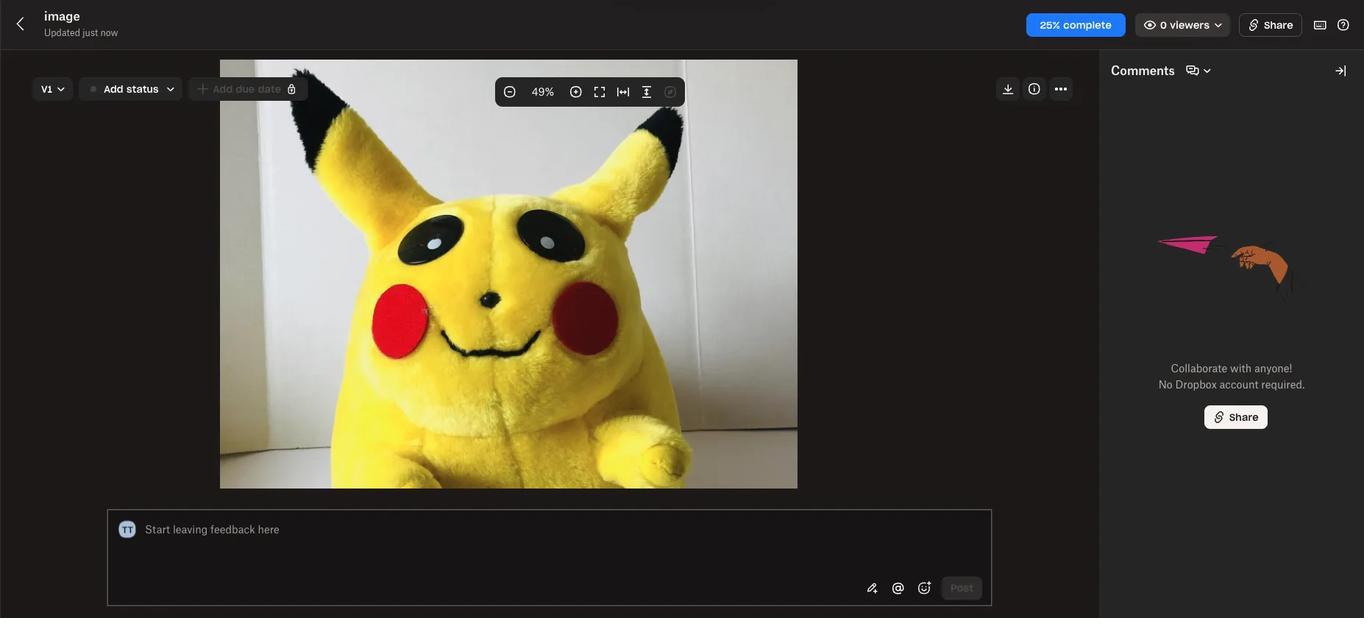Task type: vqa. For each thing, say whether or not it's contained in the screenshot.
Sandwich-
no



Task type: describe. For each thing, give the bounding box(es) containing it.
image updated just now
[[44, 9, 118, 38]]

dropbox
[[1176, 378, 1218, 390]]

0
[[1161, 19, 1168, 31]]

add
[[104, 83, 123, 95]]

account
[[1220, 378, 1259, 390]]

add status
[[104, 83, 159, 95]]

1 horizontal spatial share
[[1265, 19, 1294, 31]]

25% complete
[[1041, 19, 1113, 31]]

0 horizontal spatial share
[[1230, 411, 1260, 423]]

show drawing tools image
[[865, 580, 882, 598]]

0 viewers button
[[1136, 13, 1231, 37]]

v1
[[41, 83, 52, 95]]

0 vertical spatial share button
[[1240, 13, 1303, 37]]

here
[[258, 523, 280, 536]]

collaborate with anyone! no dropbox account required.
[[1159, 362, 1306, 390]]

just
[[83, 27, 98, 38]]

updated
[[44, 27, 80, 38]]

status
[[127, 83, 159, 95]]

fit to width image
[[615, 83, 632, 101]]

fit to height image
[[638, 83, 656, 101]]

with
[[1231, 362, 1253, 374]]

tt
[[122, 525, 133, 535]]

keyboard shortcuts image
[[1312, 16, 1330, 34]]



Task type: locate. For each thing, give the bounding box(es) containing it.
share down account
[[1230, 411, 1260, 423]]

no
[[1159, 378, 1173, 390]]

now
[[101, 27, 118, 38]]

start
[[145, 523, 170, 536]]

1 vertical spatial share
[[1230, 411, 1260, 423]]

share
[[1265, 19, 1294, 31], [1230, 411, 1260, 423]]

0 vertical spatial share
[[1265, 19, 1294, 31]]

mention button image
[[890, 580, 908, 598]]

1 vertical spatial share button
[[1205, 405, 1268, 429]]

add emoji image
[[916, 580, 934, 597]]

comments
[[1112, 63, 1176, 78]]

hide sidebar image
[[1333, 62, 1350, 80]]

share button left keyboard shortcuts image
[[1240, 13, 1303, 37]]

add status button
[[79, 77, 182, 101]]

complete
[[1064, 19, 1113, 31]]

start leaving feedback here
[[145, 523, 280, 536]]

image
[[44, 9, 80, 23]]

collaborate
[[1172, 362, 1228, 374]]

feedback
[[211, 523, 255, 536]]

toggle fullscreen image
[[591, 83, 609, 101]]

leaving
[[173, 523, 208, 536]]

v1 button
[[32, 77, 73, 101]]

required.
[[1262, 378, 1306, 390]]

anyone!
[[1255, 362, 1293, 374]]

0 viewers
[[1161, 19, 1211, 31]]

None text field
[[145, 522, 983, 538]]

25%
[[1041, 19, 1061, 31]]

25% complete button
[[1027, 13, 1126, 37]]

share left keyboard shortcuts image
[[1265, 19, 1294, 31]]

viewers
[[1171, 19, 1211, 31]]

share button
[[1240, 13, 1303, 37], [1205, 405, 1268, 429]]

share button down account
[[1205, 405, 1268, 429]]



